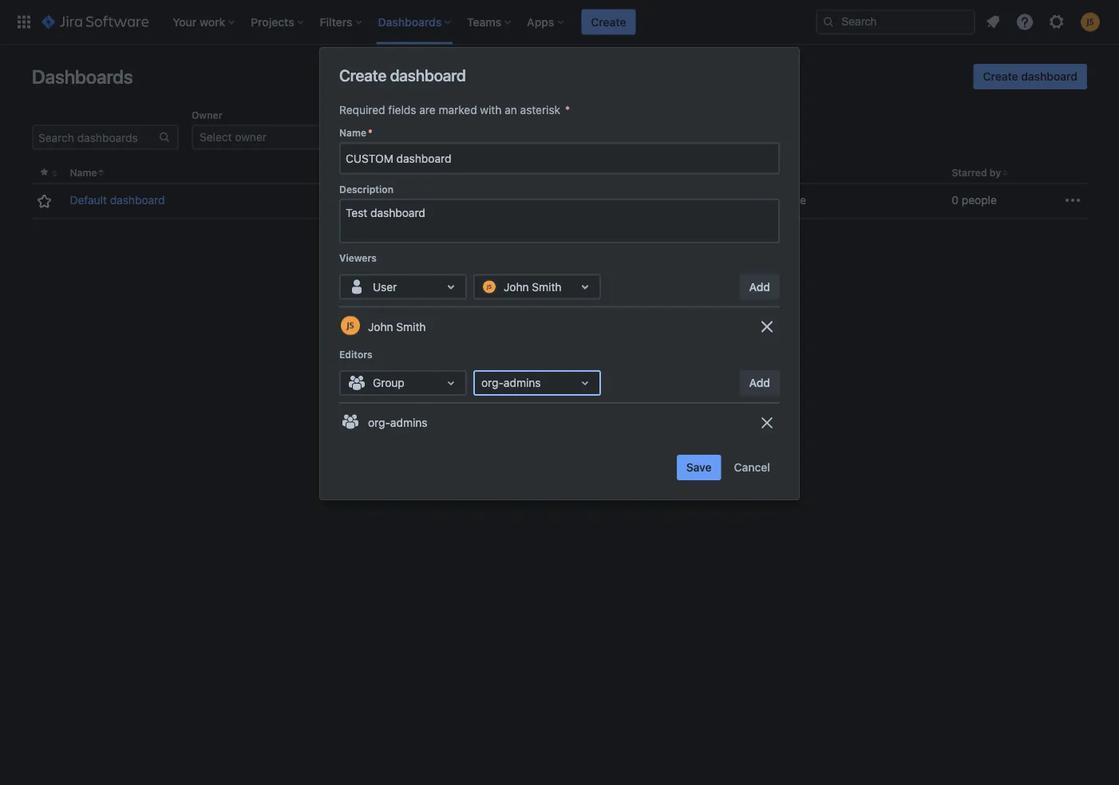 Task type: locate. For each thing, give the bounding box(es) containing it.
are
[[420, 103, 436, 117]]

0 horizontal spatial dashboard
[[110, 194, 165, 207]]

open image for select project
[[498, 128, 518, 147]]

create button
[[582, 9, 636, 35]]

select for select group
[[545, 131, 577, 144]]

add up remove viewer permission for user john smith 'image' on the top
[[750, 280, 771, 294]]

0 vertical spatial add
[[750, 280, 771, 294]]

0 people
[[952, 194, 998, 207]]

smith
[[532, 280, 562, 294], [397, 320, 426, 333]]

0 horizontal spatial name
[[70, 167, 97, 179]]

save button
[[677, 455, 722, 481]]

2 horizontal spatial dashboard
[[1022, 70, 1078, 83]]

0
[[952, 194, 959, 207]]

dashboard inside button
[[1022, 70, 1078, 83]]

0 horizontal spatial select
[[200, 131, 232, 144]]

admins
[[504, 377, 541, 390], [391, 417, 428, 430]]

john down 'user'
[[368, 320, 393, 333]]

with
[[480, 103, 502, 117]]

search image
[[823, 16, 836, 28]]

1 horizontal spatial smith
[[532, 280, 562, 294]]

1 vertical spatial org-admins
[[368, 417, 428, 430]]

1 horizontal spatial group
[[537, 109, 566, 121]]

2 select from the left
[[372, 131, 405, 144]]

add button
[[740, 274, 780, 300], [740, 371, 780, 396]]

org-
[[482, 377, 504, 390], [368, 417, 391, 430]]

1 vertical spatial editors
[[339, 349, 373, 360]]

owner
[[192, 109, 223, 121], [333, 167, 363, 179]]

owner
[[235, 131, 267, 144]]

1 horizontal spatial editors
[[742, 167, 776, 179]]

select down asterisk
[[545, 131, 577, 144]]

starred
[[952, 167, 988, 179]]

add button up remove editor permission for group org-admins image
[[740, 371, 780, 396]]

owner up description
[[333, 167, 363, 179]]

0 vertical spatial admins
[[504, 377, 541, 390]]

default dashboard link
[[70, 193, 165, 209]]

dashboards details element
[[32, 163, 1088, 220]]

0 vertical spatial john smith
[[504, 280, 562, 294]]

0 vertical spatial org-admins
[[482, 377, 541, 390]]

2 horizontal spatial create
[[984, 70, 1019, 83]]

required fields are marked with an asterisk *
[[339, 103, 571, 117]]

1 horizontal spatial create
[[591, 15, 627, 28]]

2 horizontal spatial select
[[545, 131, 577, 144]]

1 vertical spatial name
[[70, 167, 97, 179]]

add button for org-admins
[[740, 371, 780, 396]]

open image for select group
[[671, 128, 690, 147]]

2 add from the top
[[750, 377, 771, 390]]

1 horizontal spatial name
[[339, 127, 367, 139]]

1 horizontal spatial create dashboard
[[984, 70, 1078, 83]]

add
[[750, 280, 771, 294], [750, 377, 771, 390]]

1 add button from the top
[[740, 274, 780, 300]]

john
[[504, 280, 529, 294], [368, 320, 393, 333]]

add for john smith
[[750, 280, 771, 294]]

3 select from the left
[[545, 131, 577, 144]]

add button up remove viewer permission for user john smith 'image' on the top
[[740, 274, 780, 300]]

open image
[[326, 128, 345, 147], [498, 128, 518, 147], [671, 128, 690, 147], [442, 278, 461, 297], [576, 374, 595, 393]]

editors
[[742, 167, 776, 179], [339, 349, 373, 360]]

smith down test dashboard text box
[[532, 280, 562, 294]]

starred by
[[952, 167, 1002, 179]]

0 vertical spatial smith
[[532, 280, 562, 294]]

1 horizontal spatial org-
[[482, 377, 504, 390]]

create dashboard inside button
[[984, 70, 1078, 83]]

john smith down test dashboard text box
[[504, 280, 562, 294]]

open image for select owner
[[326, 128, 345, 147]]

an
[[505, 103, 517, 117]]

add up remove editor permission for group org-admins image
[[750, 377, 771, 390]]

name for name *
[[339, 127, 367, 139]]

org-admins
[[482, 377, 541, 390], [368, 417, 428, 430]]

description
[[339, 184, 394, 195]]

1 horizontal spatial john
[[504, 280, 529, 294]]

open image
[[576, 278, 595, 297], [442, 374, 461, 393]]

0 horizontal spatial smith
[[397, 320, 426, 333]]

select
[[200, 131, 232, 144], [372, 131, 405, 144], [545, 131, 577, 144]]

viewers
[[532, 167, 570, 179], [339, 253, 377, 264]]

* right asterisk
[[565, 103, 571, 117]]

select for select project
[[372, 131, 405, 144]]

smith down 'user'
[[397, 320, 426, 333]]

0 horizontal spatial *
[[368, 127, 373, 139]]

1 vertical spatial john smith
[[368, 320, 426, 333]]

0 horizontal spatial editors
[[339, 349, 373, 360]]

1 vertical spatial *
[[368, 127, 373, 139]]

john down test dashboard text box
[[504, 280, 529, 294]]

1 horizontal spatial select
[[372, 131, 405, 144]]

user
[[373, 280, 397, 294]]

1 horizontal spatial admins
[[504, 377, 541, 390]]

create dashboard
[[339, 65, 466, 84], [984, 70, 1078, 83]]

1 add from the top
[[750, 280, 771, 294]]

owner inside dashboards details element
[[333, 167, 363, 179]]

1 vertical spatial add button
[[740, 371, 780, 396]]

1 vertical spatial add
[[750, 377, 771, 390]]

1 horizontal spatial viewers
[[532, 167, 570, 179]]

0 vertical spatial name
[[339, 127, 367, 139]]

viewers up public
[[532, 167, 570, 179]]

1 vertical spatial smith
[[397, 320, 426, 333]]

name inside dashboards details element
[[70, 167, 97, 179]]

0 vertical spatial open image
[[576, 278, 595, 297]]

create
[[591, 15, 627, 28], [339, 65, 387, 84], [984, 70, 1019, 83]]

0 horizontal spatial org-admins
[[368, 417, 428, 430]]

name
[[339, 127, 367, 139], [70, 167, 97, 179]]

select left owner
[[200, 131, 232, 144]]

1 vertical spatial admins
[[391, 417, 428, 430]]

1 vertical spatial open image
[[442, 374, 461, 393]]

0 horizontal spatial viewers
[[339, 253, 377, 264]]

group
[[537, 109, 566, 121], [373, 377, 405, 390]]

select down project
[[372, 131, 405, 144]]

john smith
[[504, 280, 562, 294], [368, 320, 426, 333]]

0 horizontal spatial org-
[[368, 417, 391, 430]]

name down "required"
[[339, 127, 367, 139]]

2 add button from the top
[[740, 371, 780, 396]]

open image for org-admins
[[576, 374, 595, 393]]

0 horizontal spatial group
[[373, 377, 405, 390]]

remove viewer permission for user john smith image
[[758, 317, 777, 337]]

viewers inside dashboards details element
[[532, 167, 570, 179]]

0 horizontal spatial admins
[[391, 417, 428, 430]]

john smith down 'user'
[[368, 320, 426, 333]]

1 select from the left
[[200, 131, 232, 144]]

dashboard
[[390, 65, 466, 84], [1022, 70, 1078, 83], [110, 194, 165, 207]]

0 vertical spatial add button
[[740, 274, 780, 300]]

* down project
[[368, 127, 373, 139]]

0 horizontal spatial open image
[[442, 374, 461, 393]]

1 horizontal spatial john smith
[[504, 280, 562, 294]]

0 vertical spatial owner
[[192, 109, 223, 121]]

0 horizontal spatial john smith
[[368, 320, 426, 333]]

*
[[565, 103, 571, 117], [368, 127, 373, 139]]

0 vertical spatial viewers
[[532, 167, 570, 179]]

1 vertical spatial org-
[[368, 417, 391, 430]]

1 vertical spatial group
[[373, 377, 405, 390]]

1 vertical spatial john
[[368, 320, 393, 333]]

project
[[364, 109, 398, 121]]

None field
[[341, 144, 779, 173]]

0 vertical spatial org-
[[482, 377, 504, 390]]

0 horizontal spatial owner
[[192, 109, 223, 121]]

name up default
[[70, 167, 97, 179]]

1 horizontal spatial dashboard
[[390, 65, 466, 84]]

viewers up 'user'
[[339, 253, 377, 264]]

create dashboard button
[[974, 64, 1088, 89]]

owner up select owner
[[192, 109, 223, 121]]

jira software image
[[42, 12, 149, 32], [42, 12, 149, 32]]

1 horizontal spatial open image
[[576, 278, 595, 297]]

1 horizontal spatial *
[[565, 103, 571, 117]]

1 vertical spatial owner
[[333, 167, 363, 179]]

primary element
[[10, 0, 816, 44]]

0 vertical spatial editors
[[742, 167, 776, 179]]

1 horizontal spatial owner
[[333, 167, 363, 179]]



Task type: describe. For each thing, give the bounding box(es) containing it.
create inside button
[[984, 70, 1019, 83]]

Search dashboards text field
[[34, 126, 158, 149]]

Description text field
[[339, 199, 780, 244]]

0 horizontal spatial john
[[368, 320, 393, 333]]

by
[[990, 167, 1002, 179]]

create banner
[[0, 0, 1120, 45]]

open image for group
[[442, 374, 461, 393]]

marked
[[439, 103, 477, 117]]

0 horizontal spatial create
[[339, 65, 387, 84]]

0 vertical spatial *
[[565, 103, 571, 117]]

dashboards
[[32, 65, 133, 88]]

remove editor permission for group org-admins image
[[758, 414, 777, 433]]

people
[[962, 194, 998, 207]]

1 vertical spatial viewers
[[339, 253, 377, 264]]

project
[[408, 131, 444, 144]]

public
[[561, 194, 593, 207]]

asterisk
[[521, 103, 561, 117]]

select group
[[545, 131, 611, 144]]

0 vertical spatial john
[[504, 280, 529, 294]]

add for org-admins
[[750, 377, 771, 390]]

cancel button
[[725, 455, 780, 481]]

name button
[[70, 167, 97, 179]]

owner button
[[333, 167, 363, 179]]

cancel
[[735, 461, 771, 474]]

group
[[580, 131, 611, 144]]

select project
[[372, 131, 444, 144]]

private
[[771, 194, 807, 207]]

name for name
[[70, 167, 97, 179]]

default
[[70, 194, 107, 207]]

save
[[687, 461, 712, 474]]

create inside "button"
[[591, 15, 627, 28]]

default dashboard
[[70, 194, 165, 207]]

0 vertical spatial group
[[537, 109, 566, 121]]

starred by button
[[952, 167, 1002, 179]]

0 horizontal spatial create dashboard
[[339, 65, 466, 84]]

Search field
[[816, 9, 976, 35]]

select for select owner
[[200, 131, 232, 144]]

star default dashboard image
[[35, 192, 54, 211]]

fields
[[389, 103, 417, 117]]

editors inside dashboards details element
[[742, 167, 776, 179]]

add button for john smith
[[740, 274, 780, 300]]

name *
[[339, 127, 373, 139]]

1 horizontal spatial org-admins
[[482, 377, 541, 390]]

select owner
[[200, 131, 267, 144]]

open image for john smith
[[576, 278, 595, 297]]

required
[[339, 103, 386, 117]]



Task type: vqa. For each thing, say whether or not it's contained in the screenshot.
the leftmost the Owner
yes



